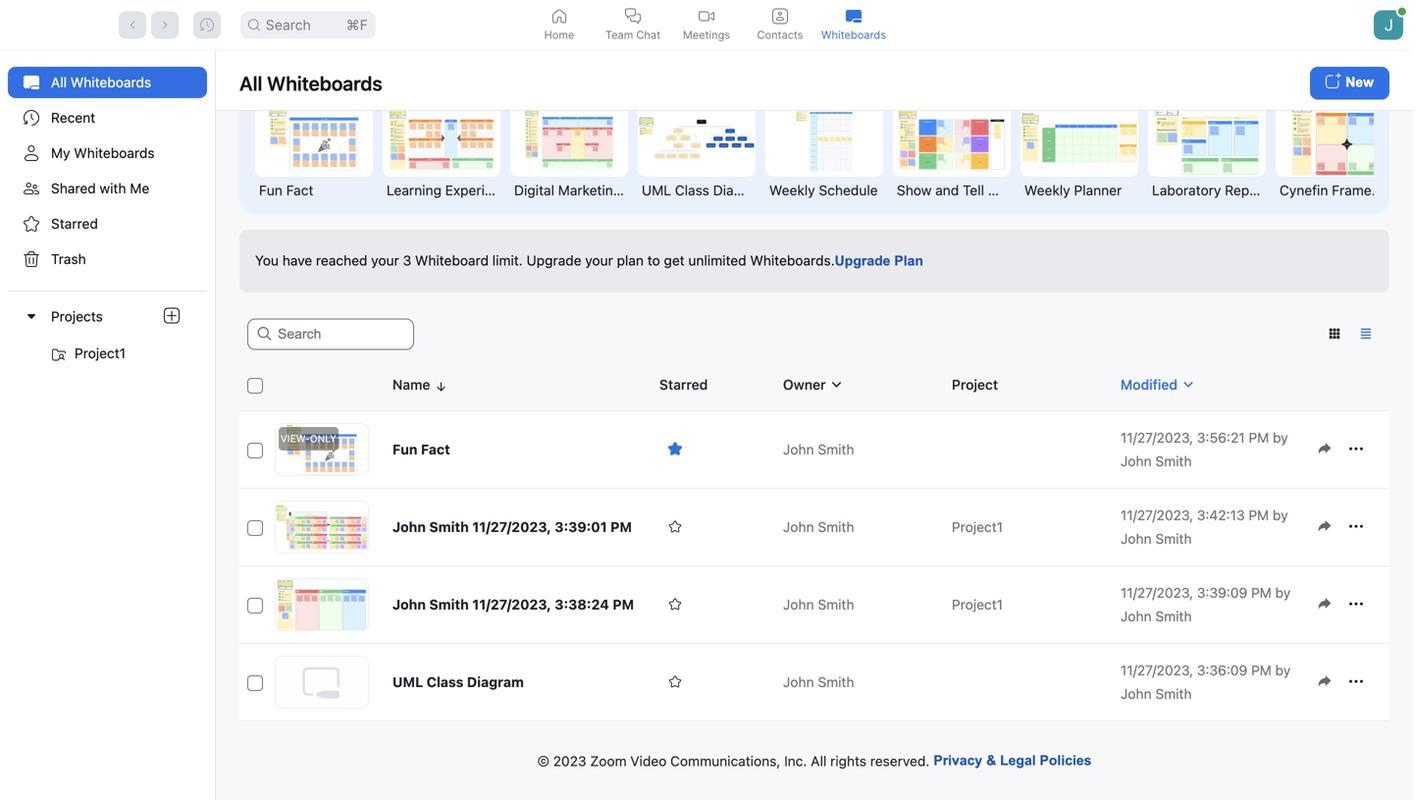 Task type: locate. For each thing, give the bounding box(es) containing it.
whiteboard small image
[[846, 8, 862, 24]]

magnifier image
[[248, 19, 260, 31], [248, 19, 260, 31]]

team
[[606, 28, 633, 41]]

video on image
[[699, 8, 715, 24]]

search
[[266, 17, 311, 33]]

⌘f
[[346, 17, 368, 33]]

contacts button
[[744, 0, 817, 50]]

home
[[544, 28, 575, 41]]

team chat image
[[625, 8, 641, 24], [625, 8, 641, 24]]

team chat button
[[596, 0, 670, 50]]

team chat
[[606, 28, 661, 41]]

profile contact image
[[773, 8, 788, 24]]

tab list
[[523, 0, 891, 50]]

online image
[[1399, 8, 1406, 15]]

tab list containing home
[[523, 0, 891, 50]]

home small image
[[552, 8, 567, 24], [552, 8, 567, 24]]



Task type: describe. For each thing, give the bounding box(es) containing it.
online image
[[1399, 8, 1406, 15]]

meetings
[[683, 28, 730, 41]]

video on image
[[699, 8, 715, 24]]

profile contact image
[[773, 8, 788, 24]]

home button
[[523, 0, 596, 50]]

avatar image
[[1374, 10, 1404, 40]]

chat
[[636, 28, 661, 41]]

meetings button
[[670, 0, 744, 50]]

whiteboard small image
[[846, 8, 862, 24]]

whiteboards
[[822, 28, 886, 41]]

whiteboards button
[[817, 0, 891, 50]]

contacts
[[757, 28, 803, 41]]



